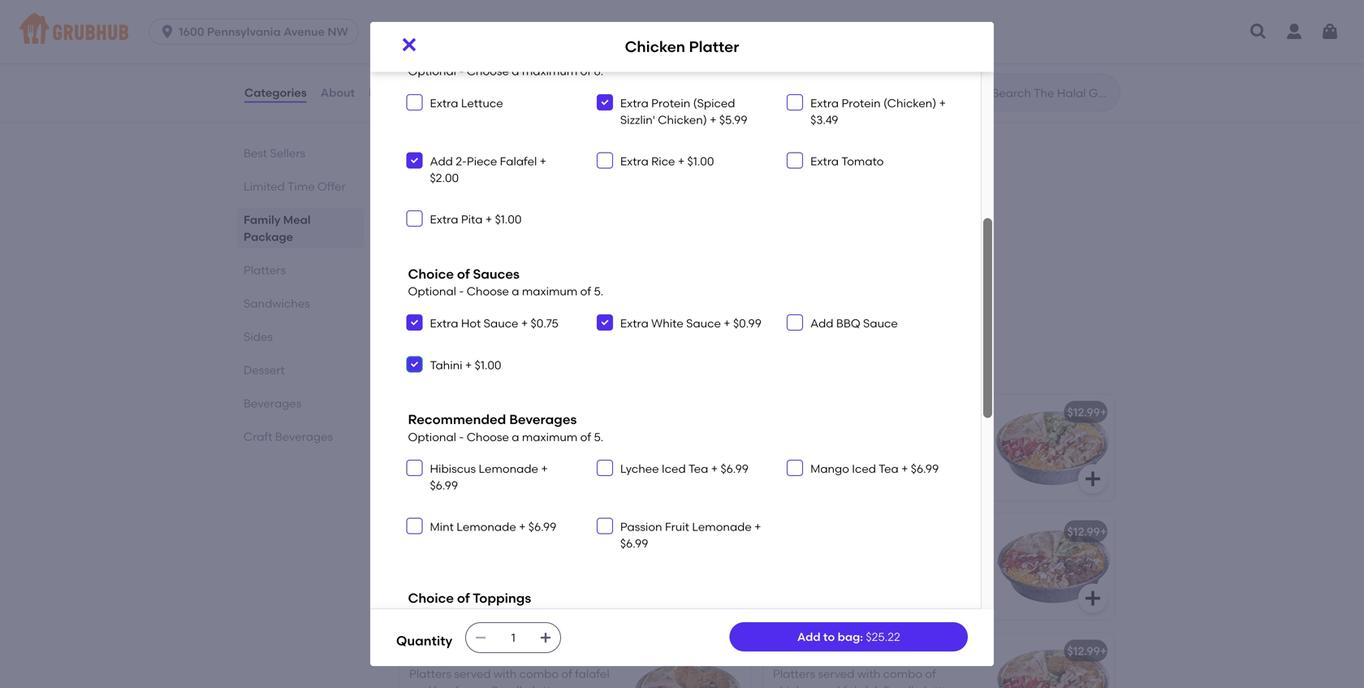 Task type: locate. For each thing, give the bounding box(es) containing it.
add for add to bag: $25.22
[[798, 630, 821, 644]]

+ inside extra protein (chicken) + $3.49
[[940, 96, 946, 110]]

sauce right hot
[[484, 316, 519, 330]]

regular
[[918, 445, 961, 459], [554, 448, 597, 462], [554, 564, 597, 578]]

and down hibiscus
[[451, 481, 473, 495]]

1 vertical spatial beef
[[409, 644, 435, 658]]

maximum up $0.75
[[522, 284, 578, 298]]

platters
[[773, 461, 816, 475], [409, 464, 452, 478], [409, 581, 452, 594]]

sauce right bbq
[[864, 316, 898, 330]]

toppings
[[473, 590, 531, 606]]

2 5. from the top
[[594, 430, 604, 444]]

2 & from the left
[[822, 644, 831, 658]]

2 tea from the left
[[879, 462, 899, 476]]

- inside the choice of toppings optional - choose a maximum of 7.
[[459, 608, 464, 622]]

lemonade inside passion fruit lemonade + $6.99
[[692, 520, 752, 534]]

+ $5.99
[[707, 113, 748, 127]]

1 vertical spatial package
[[244, 230, 293, 244]]

svg image inside main navigation navigation
[[1249, 22, 1269, 41]]

protein left (chicken)
[[842, 96, 881, 110]]

2 vertical spatial family
[[409, 228, 446, 242]]

lemonade right mint
[[457, 520, 516, 534]]

all
[[560, 140, 573, 154]]

lychee
[[621, 462, 659, 476]]

1 caramelized from the top
[[409, 51, 481, 65]]

maximum inside recommended beverages optional - choose a maximum of 5.
[[522, 430, 578, 444]]

lemonade inside hibiscus lemonade + $6.99
[[479, 462, 539, 476]]

extra for extra protein (spiced sizzlin' chicken)
[[621, 96, 649, 110]]

1 horizontal spatial tea
[[879, 462, 899, 476]]

one
[[905, 428, 926, 442], [541, 431, 562, 445], [834, 445, 855, 459], [470, 448, 491, 462], [839, 478, 860, 491], [476, 481, 496, 495], [541, 548, 562, 561], [470, 564, 491, 578], [476, 597, 496, 611]]

$12.99
[[1068, 405, 1101, 419], [704, 525, 737, 538], [1068, 525, 1101, 538], [704, 644, 737, 658], [1068, 644, 1101, 658]]

lemonade
[[479, 462, 539, 476], [457, 520, 516, 534], [692, 520, 752, 534]]

choice inside the choice of toppings optional - choose a maximum of 7.
[[408, 590, 454, 606]]

beef for beef gyro platter
[[409, 408, 435, 422]]

2 iced from the left
[[852, 462, 877, 476]]

onion for caramelized onion hummus
[[484, 51, 518, 65]]

extra left tomato
[[811, 154, 839, 168]]

family meal package down the limited
[[244, 213, 311, 244]]

chicken for chicken & falafel platter
[[773, 644, 819, 658]]

sauce for extra hot sauce
[[484, 316, 519, 330]]

2 vertical spatial choice
[[408, 590, 454, 606]]

extra left white
[[621, 316, 649, 330]]

0 vertical spatial gyro
[[437, 408, 464, 422]]

platters down recommended
[[409, 431, 452, 445]]

tea right 'lychee'
[[689, 462, 709, 476]]

package down the limited
[[244, 230, 293, 244]]

lettuce
[[461, 96, 503, 110]]

extra left rice
[[621, 154, 649, 168]]

meal down limited time offer
[[283, 213, 311, 227]]

0 vertical spatial choice
[[408, 46, 454, 62]]

1 horizontal spatial iced
[[852, 462, 877, 476]]

sauce. up toppings
[[515, 564, 551, 578]]

family meal deal button
[[400, 217, 751, 323]]

hummus for caramelized onion hummus
[[520, 51, 570, 65]]

hummus inside caramelized onion hummus is made with 100% greek chickpeas and well-sautéed caramelized onions to add a sweet twist to the original hummus recipe we all love.
[[519, 74, 569, 88]]

beef gyro & falafel platter image
[[629, 633, 751, 688]]

two for beef gyro platter
[[541, 464, 561, 478]]

2 maximum from the top
[[522, 284, 578, 298]]

platters up sandwiches
[[244, 263, 286, 277]]

falafel down recipe
[[500, 154, 537, 168]]

platters
[[244, 263, 286, 277], [396, 356, 464, 377], [773, 428, 816, 442], [409, 431, 452, 445], [409, 548, 452, 561]]

family meal package down piece
[[396, 179, 580, 200]]

piece
[[467, 154, 497, 168]]

iced right 'lychee'
[[662, 462, 686, 476]]

reviews button
[[368, 63, 415, 122]]

craft
[[244, 430, 273, 444]]

to up all
[[561, 124, 573, 137]]

1 vertical spatial $1.00
[[495, 213, 522, 226]]

2 vertical spatial $1.00
[[475, 358, 502, 372]]

platters for beef gyro platter
[[409, 464, 452, 478]]

two for falafel platter
[[541, 581, 561, 594]]

1 horizontal spatial sauce
[[687, 316, 721, 330]]

Search The Halal Guys (Dupont Circle, DC) search field
[[991, 85, 1115, 101]]

red down "mango iced tea + $6.99"
[[863, 478, 881, 491]]

1 vertical spatial choice
[[408, 266, 454, 282]]

sauces for falafel platter
[[409, 597, 448, 611]]

1 vertical spatial chicken
[[773, 644, 819, 658]]

platters are served with one white sauce and one red sauce. regular platters are served with two white sauces and one red sauce.
[[773, 428, 961, 491], [409, 431, 597, 495], [409, 548, 597, 611]]

platters for falafel platter
[[409, 581, 452, 594]]

a down sauces
[[512, 284, 519, 298]]

optional inside choice of add ons optional - choose a maximum of 8.
[[408, 64, 457, 78]]

extra up family meal deal
[[430, 213, 459, 226]]

iced for lychee
[[662, 462, 686, 476]]

4 choose from the top
[[467, 608, 509, 622]]

search icon image
[[967, 83, 986, 102]]

chicken & falafel platter image
[[993, 633, 1115, 688]]

choice inside choice of add ons optional - choose a maximum of 8.
[[408, 46, 454, 62]]

red up "mint lemonade + $6.99"
[[499, 481, 518, 495]]

a
[[512, 64, 519, 78], [488, 124, 495, 137], [512, 284, 519, 298], [512, 430, 519, 444], [512, 608, 519, 622]]

choice for choice of add ons
[[408, 46, 454, 62]]

chicken down spiced sizzlin' chicken platter image
[[625, 38, 686, 56]]

2 vertical spatial beverages
[[275, 430, 333, 444]]

0 horizontal spatial chicken
[[625, 38, 686, 56]]

sauces up "quantity"
[[409, 597, 448, 611]]

$12.99 +
[[1068, 405, 1108, 419], [704, 525, 744, 538], [1068, 525, 1108, 538], [704, 644, 744, 658], [1068, 644, 1108, 658]]

platter down tahini + $1.00
[[467, 408, 505, 422]]

choose inside recommended beverages optional - choose a maximum of 5.
[[467, 430, 509, 444]]

1 horizontal spatial chicken
[[773, 644, 819, 658]]

svg image inside 1600 pennsylvania avenue nw button
[[159, 24, 176, 40]]

chickpeas
[[538, 91, 594, 104]]

1 horizontal spatial family meal package
[[396, 179, 580, 200]]

sauce. up "mint lemonade + $6.99"
[[520, 481, 556, 495]]

caramelized onion hummus image
[[629, 40, 751, 146]]

$0.75
[[531, 316, 559, 330]]

choice down family meal deal
[[408, 266, 454, 282]]

optional down family meal deal
[[408, 284, 457, 298]]

choice up "quantity"
[[408, 590, 454, 606]]

bag:
[[838, 630, 864, 644]]

a down toppings
[[512, 608, 519, 622]]

chicken)
[[658, 113, 707, 127]]

white
[[928, 428, 958, 442], [564, 431, 594, 445], [928, 461, 958, 475], [564, 464, 594, 478], [564, 548, 594, 561], [564, 581, 594, 594]]

1 horizontal spatial protein
[[842, 96, 881, 110]]

1 horizontal spatial &
[[822, 644, 831, 658]]

maximum up chickpeas
[[522, 64, 578, 78]]

1 horizontal spatial package
[[504, 179, 580, 200]]

0 horizontal spatial iced
[[662, 462, 686, 476]]

meal
[[457, 179, 500, 200], [283, 213, 311, 227], [449, 228, 477, 242]]

are
[[818, 428, 837, 442], [454, 431, 473, 445], [819, 461, 837, 475], [455, 464, 473, 478], [454, 548, 473, 561], [455, 581, 473, 594]]

0 vertical spatial caramelized
[[409, 51, 481, 65]]

passion fruit lemonade + $6.99
[[621, 520, 762, 550]]

$1.00
[[688, 154, 714, 168], [495, 213, 522, 226], [475, 358, 502, 372]]

family down extra pita + $1.00
[[409, 228, 446, 242]]

regular for falafel platter
[[554, 564, 597, 578]]

to up the chicken & falafel platter
[[824, 630, 835, 644]]

0 vertical spatial hummus
[[520, 51, 570, 65]]

svg image for add bbq sauce
[[791, 318, 800, 327]]

protein inside extra protein (chicken) + $3.49
[[842, 96, 881, 110]]

&
[[467, 644, 476, 658], [822, 644, 831, 658]]

- up hot
[[459, 284, 464, 298]]

-
[[459, 64, 464, 78], [459, 284, 464, 298], [459, 430, 464, 444], [459, 608, 464, 622]]

sauce.
[[879, 445, 915, 459], [515, 448, 551, 462], [884, 478, 920, 491], [520, 481, 556, 495], [515, 564, 551, 578], [520, 597, 556, 611]]

sauce
[[484, 316, 519, 330], [687, 316, 721, 330], [864, 316, 898, 330]]

sauces for beef gyro platter
[[409, 481, 448, 495]]

& down add to bag: $25.22
[[822, 644, 831, 658]]

regular down recommended beverages optional - choose a maximum of 5. at the bottom left of the page
[[554, 448, 597, 462]]

svg image for extra white sauce
[[600, 318, 610, 327]]

1 beef from the top
[[409, 408, 435, 422]]

$6.99 for passion fruit lemonade + $6.99
[[621, 537, 649, 550]]

extra inside extra protein (chicken) + $3.49
[[811, 96, 839, 110]]

add left bbq
[[811, 316, 834, 330]]

extra up sizzlin'
[[621, 96, 649, 110]]

to down well-
[[448, 124, 460, 137]]

1 choice from the top
[[408, 46, 454, 62]]

Input item quantity number field
[[496, 623, 531, 652]]

0 horizontal spatial tea
[[689, 462, 709, 476]]

with up well-
[[445, 91, 468, 104]]

$12.99 + for falafel platter
[[704, 525, 744, 538]]

regular up 7.
[[554, 564, 597, 578]]

$3.49
[[811, 113, 839, 127]]

svg image for add 2-piece falafel
[[410, 156, 420, 165]]

1 protein from the left
[[652, 96, 691, 110]]

chicken & beef gyro platter image
[[993, 514, 1115, 619]]

2 vertical spatial meal
[[449, 228, 477, 242]]

2 choice from the top
[[408, 266, 454, 282]]

optional up made on the top left of page
[[408, 64, 457, 78]]

1 - from the top
[[459, 64, 464, 78]]

meal down pita
[[449, 228, 477, 242]]

1 & from the left
[[467, 644, 476, 658]]

a up hibiscus lemonade + $6.99
[[512, 430, 519, 444]]

limited time offer
[[244, 180, 346, 193]]

svg image
[[1321, 22, 1340, 41], [159, 24, 176, 40], [400, 35, 419, 54], [410, 98, 420, 107], [791, 98, 800, 107], [410, 156, 420, 165], [791, 156, 800, 165], [600, 318, 610, 327], [791, 318, 800, 327], [600, 463, 610, 473], [791, 463, 800, 473], [1084, 469, 1103, 488], [410, 521, 420, 531], [720, 588, 739, 608], [540, 631, 553, 644]]

beverages up hibiscus lemonade + $6.99
[[510, 412, 577, 427]]

$6.99 inside passion fruit lemonade + $6.99
[[621, 537, 649, 550]]

extra up $3.49
[[811, 96, 839, 110]]

$1.00 up deal
[[495, 213, 522, 226]]

2 protein from the left
[[842, 96, 881, 110]]

3 - from the top
[[459, 430, 464, 444]]

family
[[396, 179, 453, 200], [244, 213, 281, 227], [409, 228, 446, 242]]

maximum inside choice of sauces optional - choose a maximum of 5.
[[522, 284, 578, 298]]

extra tomato
[[811, 154, 884, 168]]

- up beef gyro & falafel platter
[[459, 608, 464, 622]]

add up the $2.00
[[430, 154, 453, 168]]

3 optional from the top
[[408, 430, 457, 444]]

4 maximum from the top
[[522, 608, 578, 622]]

choice
[[408, 46, 454, 62], [408, 266, 454, 282], [408, 590, 454, 606]]

2 caramelized from the top
[[409, 74, 480, 88]]

with up hibiscus lemonade + $6.99
[[515, 431, 538, 445]]

2 choose from the top
[[467, 284, 509, 298]]

svg image for extra lettuce
[[410, 98, 420, 107]]

tahini + $1.00
[[430, 358, 502, 372]]

sauce. down "mango iced tea + $6.99"
[[884, 478, 920, 491]]

extra white sauce + $0.99
[[621, 316, 762, 330]]

caramelized onion hummus is made with 100% greek chickpeas and well-sautéed caramelized onions to add a sweet twist to the original hummus recipe we all love.
[[409, 74, 601, 154]]

2 gyro from the top
[[437, 644, 464, 658]]

and up hibiscus
[[446, 448, 467, 462]]

and left toppings
[[451, 597, 473, 611]]

1 optional from the top
[[408, 64, 457, 78]]

1 vertical spatial hummus
[[519, 74, 569, 88]]

0 horizontal spatial to
[[448, 124, 460, 137]]

3 choice from the top
[[408, 590, 454, 606]]

sautéed
[[460, 107, 505, 121]]

3 sauce from the left
[[864, 316, 898, 330]]

protein inside extra protein (spiced sizzlin' chicken)
[[652, 96, 691, 110]]

1 vertical spatial caramelized
[[409, 74, 480, 88]]

$1.00 right the tahini
[[475, 358, 502, 372]]

5. inside recommended beverages optional - choose a maximum of 5.
[[594, 430, 604, 444]]

platter down spiced sizzlin' chicken platter image
[[689, 38, 740, 56]]

0 vertical spatial meal
[[457, 179, 500, 200]]

recommended
[[408, 412, 506, 427]]

choice inside choice of sauces optional - choose a maximum of 5.
[[408, 266, 454, 282]]

5. inside choice of sauces optional - choose a maximum of 5.
[[594, 284, 604, 298]]

choice up made on the top left of page
[[408, 46, 454, 62]]

0 horizontal spatial protein
[[652, 96, 691, 110]]

$6.99
[[721, 462, 749, 476], [911, 462, 939, 476], [430, 478, 458, 492], [529, 520, 557, 534], [621, 537, 649, 550]]

optional
[[408, 64, 457, 78], [408, 284, 457, 298], [408, 430, 457, 444], [408, 608, 457, 622]]

chicken down add to bag: $25.22
[[773, 644, 819, 658]]

extra inside extra protein (spiced sizzlin' chicken)
[[621, 96, 649, 110]]

gyro
[[437, 408, 464, 422], [437, 644, 464, 658]]

0 vertical spatial onion
[[484, 51, 518, 65]]

add for add 2-piece falafel + $2.00
[[430, 154, 453, 168]]

mango iced tea + $6.99
[[811, 462, 939, 476]]

1 vertical spatial family
[[244, 213, 281, 227]]

extra
[[430, 96, 459, 110], [621, 96, 649, 110], [811, 96, 839, 110], [621, 154, 649, 168], [811, 154, 839, 168], [430, 213, 459, 226], [430, 316, 459, 330], [621, 316, 649, 330]]

onion inside caramelized onion hummus is made with 100% greek chickpeas and well-sautéed caramelized onions to add a sweet twist to the original hummus recipe we all love.
[[483, 74, 516, 88]]

$6.99 for mango iced tea + $6.99
[[911, 462, 939, 476]]

with right "mango"
[[879, 461, 902, 475]]

1 maximum from the top
[[522, 64, 578, 78]]

white
[[652, 316, 684, 330]]

chicken for chicken platter
[[625, 38, 686, 56]]

choose up "100%"
[[467, 64, 509, 78]]

beverages down dessert
[[244, 396, 302, 410]]

a inside choice of sauces optional - choose a maximum of 5.
[[512, 284, 519, 298]]

$12.99 for beef gyro & falafel platter
[[704, 644, 737, 658]]

1 vertical spatial gyro
[[437, 644, 464, 658]]

1 vertical spatial 5.
[[594, 430, 604, 444]]

- up extra lettuce
[[459, 64, 464, 78]]

$1.00 right rice
[[688, 154, 714, 168]]

sauce for beef gyro platter
[[409, 448, 443, 462]]

1 tea from the left
[[689, 462, 709, 476]]

0 horizontal spatial sauce
[[484, 316, 519, 330]]

spiced sizzlin' chicken platter image
[[629, 0, 751, 26]]

choice for choice of sauces
[[408, 266, 454, 282]]

1 gyro from the top
[[437, 408, 464, 422]]

gyro left input item quantity number field
[[437, 644, 464, 658]]

2 - from the top
[[459, 284, 464, 298]]

platter down hibiscus lemonade + $6.99
[[450, 525, 488, 538]]

0 vertical spatial beef
[[409, 408, 435, 422]]

served
[[840, 428, 876, 442], [476, 431, 512, 445], [840, 461, 876, 475], [476, 464, 513, 478], [476, 548, 512, 561], [476, 581, 513, 594]]

+
[[940, 96, 946, 110], [710, 113, 717, 127], [540, 154, 547, 168], [678, 154, 685, 168], [486, 213, 492, 226], [521, 316, 528, 330], [724, 316, 731, 330], [465, 358, 472, 372], [1101, 405, 1108, 419], [541, 462, 548, 476], [711, 462, 718, 476], [902, 462, 909, 476], [519, 520, 526, 534], [755, 520, 762, 534], [737, 525, 744, 538], [1101, 525, 1108, 538], [737, 644, 744, 658], [1101, 644, 1108, 658]]

add inside add 2-piece falafel + $2.00
[[430, 154, 453, 168]]

with
[[445, 91, 468, 104], [879, 428, 902, 442], [515, 431, 538, 445], [879, 461, 902, 475], [515, 464, 538, 478], [515, 548, 538, 561], [515, 581, 538, 594]]

caramelized inside caramelized onion hummus is made with 100% greek chickpeas and well-sautéed caramelized onions to add a sweet twist to the original hummus recipe we all love.
[[409, 74, 480, 88]]

choose down sauces
[[467, 284, 509, 298]]

0 horizontal spatial family meal package
[[244, 213, 311, 244]]

beverages inside recommended beverages optional - choose a maximum of 5.
[[510, 412, 577, 427]]

sauce right white
[[687, 316, 721, 330]]

extra left hot
[[430, 316, 459, 330]]

and down "falafel platter"
[[446, 564, 467, 578]]

2 beef from the top
[[409, 644, 435, 658]]

beverages
[[244, 396, 302, 410], [510, 412, 577, 427], [275, 430, 333, 444]]

svg image
[[1249, 22, 1269, 41], [600, 98, 610, 107], [720, 115, 739, 134], [600, 156, 610, 165], [410, 214, 420, 224], [410, 318, 420, 327], [410, 359, 420, 369], [410, 463, 420, 473], [720, 469, 739, 488], [600, 521, 610, 531], [1084, 588, 1103, 608], [475, 631, 488, 644]]

1 vertical spatial beverages
[[510, 412, 577, 427]]

extra for extra lettuce
[[430, 96, 459, 110]]

1 vertical spatial onion
[[483, 74, 516, 88]]

extra up "onions"
[[430, 96, 459, 110]]

protein
[[652, 96, 691, 110], [842, 96, 881, 110]]

svg image for mint lemonade
[[410, 521, 420, 531]]

choose down recommended
[[467, 430, 509, 444]]

2 horizontal spatial sauce
[[864, 316, 898, 330]]

onion for caramelized onion hummus is made with 100% greek chickpeas and well-sautéed caramelized onions to add a sweet twist to the original hummus recipe we all love.
[[483, 74, 516, 88]]

optional inside choice of sauces optional - choose a maximum of 5.
[[408, 284, 457, 298]]

add for add bbq sauce
[[811, 316, 834, 330]]

platters up "mango"
[[773, 428, 816, 442]]

1 iced from the left
[[662, 462, 686, 476]]

tomato
[[842, 154, 884, 168]]

a right add
[[488, 124, 495, 137]]

deal
[[479, 228, 505, 242]]

choice of sauces optional - choose a maximum of 5.
[[408, 266, 604, 298]]

7.
[[594, 608, 602, 622]]

0 horizontal spatial &
[[467, 644, 476, 658]]

iced right "mango"
[[852, 462, 877, 476]]

with down "mint lemonade + $6.99"
[[515, 548, 538, 561]]

onions
[[409, 124, 446, 137]]

100%
[[471, 91, 499, 104]]

4 optional from the top
[[408, 608, 457, 622]]

3 choose from the top
[[467, 430, 509, 444]]

optional down recommended
[[408, 430, 457, 444]]

1 sauce from the left
[[484, 316, 519, 330]]

sauce. down recommended beverages optional - choose a maximum of 5. at the bottom left of the page
[[515, 448, 551, 462]]

add inside choice of add ons optional - choose a maximum of 8.
[[473, 46, 500, 62]]

4 - from the top
[[459, 608, 464, 622]]

meal inside button
[[449, 228, 477, 242]]

with up input item quantity number field
[[515, 581, 538, 594]]

3 maximum from the top
[[522, 430, 578, 444]]

categories
[[245, 86, 307, 99]]

family down original
[[396, 179, 453, 200]]

choose down toppings
[[467, 608, 509, 622]]

a inside the choice of toppings optional - choose a maximum of 7.
[[512, 608, 519, 622]]

maximum up hibiscus lemonade + $6.99
[[522, 430, 578, 444]]

svg image for extra protein (chicken)
[[791, 98, 800, 107]]

1 5. from the top
[[594, 284, 604, 298]]

falafel inside add 2-piece falafel + $2.00
[[500, 154, 537, 168]]

sauces down hibiscus
[[409, 481, 448, 495]]

0 vertical spatial chicken
[[625, 38, 686, 56]]

add
[[473, 46, 500, 62], [430, 154, 453, 168], [811, 316, 834, 330], [798, 630, 821, 644]]

protein up the chicken) at the top
[[652, 96, 691, 110]]

$6.99 inside hibiscus lemonade + $6.99
[[430, 478, 458, 492]]

a down ons
[[512, 64, 519, 78]]

extra for extra hot sauce + $0.75
[[430, 316, 459, 330]]

iced
[[662, 462, 686, 476], [852, 462, 877, 476]]

2 sauce from the left
[[687, 316, 721, 330]]

family down the limited
[[244, 213, 281, 227]]

package
[[504, 179, 580, 200], [244, 230, 293, 244]]

0 vertical spatial 5.
[[594, 284, 604, 298]]

falafel down bag:
[[833, 644, 872, 658]]

sides
[[244, 330, 273, 344]]

chicken platter image
[[993, 394, 1115, 500]]

1 vertical spatial meal
[[283, 213, 311, 227]]

- inside recommended beverages optional - choose a maximum of 5.
[[459, 430, 464, 444]]

beef for beef gyro & falafel platter
[[409, 644, 435, 658]]

0 vertical spatial $1.00
[[688, 154, 714, 168]]

extra hot sauce + $0.75
[[430, 316, 559, 330]]

2 optional from the top
[[408, 284, 457, 298]]

sellers
[[270, 146, 306, 160]]

beverages for recommended
[[510, 412, 577, 427]]

onion
[[484, 51, 518, 65], [483, 74, 516, 88]]

1 choose from the top
[[467, 64, 509, 78]]

meal down piece
[[457, 179, 500, 200]]

platters down "falafel platter"
[[409, 548, 452, 561]]

$12.99 for chicken & falafel platter
[[1068, 644, 1101, 658]]

choose inside choice of add ons optional - choose a maximum of 8.
[[467, 64, 509, 78]]

gyro down the tahini
[[437, 408, 464, 422]]



Task type: vqa. For each thing, say whether or not it's contained in the screenshot.
the rightmost Burritos
no



Task type: describe. For each thing, give the bounding box(es) containing it.
$6.99 for lychee iced tea + $6.99
[[721, 462, 749, 476]]

nw
[[328, 25, 348, 39]]

best
[[244, 146, 267, 160]]

offer
[[318, 180, 346, 193]]

platters are served with one white sauce and one red sauce. regular platters are served with two white sauces and one red sauce. for falafel platter
[[409, 548, 597, 611]]

quantity
[[396, 633, 453, 649]]

extra protein (spiced sizzlin' chicken)
[[621, 96, 736, 127]]

falafel down the choice of toppings optional - choose a maximum of 7.
[[478, 644, 517, 658]]

$5.79
[[712, 51, 741, 65]]

$25.22
[[866, 630, 901, 644]]

well-
[[434, 107, 460, 121]]

sauce. up input item quantity number field
[[520, 597, 556, 611]]

dessert
[[244, 363, 285, 377]]

hot
[[461, 316, 481, 330]]

hummus for caramelized onion hummus is made with 100% greek chickpeas and well-sautéed caramelized onions to add a sweet twist to the original hummus recipe we all love.
[[519, 74, 569, 88]]

falafel platter image
[[629, 514, 751, 619]]

is
[[571, 74, 579, 88]]

love.
[[576, 140, 601, 154]]

reviews
[[369, 86, 414, 99]]

0 vertical spatial package
[[504, 179, 580, 200]]

svg image for chicken platter
[[400, 35, 419, 54]]

original
[[409, 140, 451, 154]]

craft beverages
[[244, 430, 333, 444]]

choose inside choice of sauces optional - choose a maximum of 5.
[[467, 284, 509, 298]]

bbq
[[837, 316, 861, 330]]

main navigation navigation
[[0, 0, 1365, 63]]

lemonade for mint lemonade
[[457, 520, 516, 534]]

2 horizontal spatial to
[[824, 630, 835, 644]]

family meal deal
[[409, 228, 505, 242]]

svg image for 1600 pennsylvania avenue nw
[[159, 24, 176, 40]]

optional inside the choice of toppings optional - choose a maximum of 7.
[[408, 608, 457, 622]]

sandwiches
[[244, 297, 310, 310]]

hummus
[[454, 140, 501, 154]]

falafel down hibiscus
[[409, 525, 448, 538]]

$0.99
[[734, 316, 762, 330]]

red up input item quantity number field
[[499, 597, 518, 611]]

the
[[575, 124, 593, 137]]

extra for extra pita + $1.00
[[430, 213, 459, 226]]

add to bag: $25.22
[[798, 630, 901, 644]]

rice
[[652, 154, 675, 168]]

gyro for &
[[437, 644, 464, 658]]

with up "mango iced tea + $6.99"
[[879, 428, 902, 442]]

+ inside add 2-piece falafel + $2.00
[[540, 154, 547, 168]]

limited
[[244, 180, 285, 193]]

caramelized for caramelized onion hummus
[[409, 51, 481, 65]]

family inside button
[[409, 228, 446, 242]]

extra pita + $1.00
[[430, 213, 522, 226]]

red up "mango iced tea + $6.99"
[[858, 445, 876, 459]]

+ inside hibiscus lemonade + $6.99
[[541, 462, 548, 476]]

sauce for falafel platter
[[409, 564, 443, 578]]

of inside recommended beverages optional - choose a maximum of 5.
[[581, 430, 591, 444]]

twist
[[533, 124, 559, 137]]

1600
[[179, 25, 204, 39]]

regular up "mango iced tea + $6.99"
[[918, 445, 961, 459]]

lychee iced tea + $6.99
[[621, 462, 749, 476]]

caramelized onion hummus
[[409, 51, 570, 65]]

sauces down "mango"
[[773, 478, 812, 491]]

mint lemonade + $6.99
[[430, 520, 557, 534]]

$12.99 for falafel platter
[[704, 525, 737, 538]]

and down "mango"
[[815, 478, 837, 491]]

chicken & falafel platter
[[773, 644, 912, 658]]

svg image for mango iced tea
[[791, 463, 800, 473]]

extra for extra white sauce + $0.99
[[621, 316, 649, 330]]

extra for extra tomato
[[811, 154, 839, 168]]

1 horizontal spatial to
[[561, 124, 573, 137]]

made
[[409, 91, 442, 104]]

platter down $25.22
[[874, 644, 912, 658]]

red up toppings
[[494, 564, 512, 578]]

extra for extra rice + $1.00
[[621, 154, 649, 168]]

sizzlin'
[[621, 113, 656, 127]]

we
[[542, 140, 558, 154]]

(chicken)
[[884, 96, 937, 110]]

red up hibiscus lemonade + $6.99
[[494, 448, 512, 462]]

hibiscus lemonade + $6.99
[[430, 462, 548, 492]]

categories button
[[244, 63, 308, 122]]

pita
[[461, 213, 483, 226]]

0 vertical spatial family
[[396, 179, 453, 200]]

protein for chicken)
[[652, 96, 691, 110]]

caramelized for caramelized onion hummus is made with 100% greek chickpeas and well-sautéed caramelized onions to add a sweet twist to the original hummus recipe we all love.
[[409, 74, 480, 88]]

a inside choice of add ons optional - choose a maximum of 8.
[[512, 64, 519, 78]]

$12.99 + for chicken & falafel platter
[[1068, 644, 1108, 658]]

sauce. up "mango iced tea + $6.99"
[[879, 445, 915, 459]]

fruit
[[665, 520, 690, 534]]

gyro for platter
[[437, 408, 464, 422]]

extra protein (chicken) + $3.49
[[811, 96, 946, 127]]

beef gyro & falafel platter
[[409, 644, 557, 658]]

maximum inside the choice of toppings optional - choose a maximum of 7.
[[522, 608, 578, 622]]

with inside caramelized onion hummus is made with 100% greek chickpeas and well-sautéed caramelized onions to add a sweet twist to the original hummus recipe we all love.
[[445, 91, 468, 104]]

add 2-piece falafel + $2.00
[[430, 154, 547, 185]]

choose inside the choice of toppings optional - choose a maximum of 7.
[[467, 608, 509, 622]]

1600 pennsylvania avenue nw button
[[149, 19, 365, 45]]

recommended beverages optional - choose a maximum of 5.
[[408, 412, 604, 444]]

a inside caramelized onion hummus is made with 100% greek chickpeas and well-sautéed caramelized onions to add a sweet twist to the original hummus recipe we all love.
[[488, 124, 495, 137]]

chicken platter
[[625, 38, 740, 56]]

$2.00
[[430, 171, 459, 185]]

add
[[462, 124, 485, 137]]

$5.99
[[720, 113, 748, 127]]

maximum inside choice of add ons optional - choose a maximum of 8.
[[522, 64, 578, 78]]

0 vertical spatial beverages
[[244, 396, 302, 410]]

best sellers
[[244, 146, 306, 160]]

tea for lychee iced tea
[[689, 462, 709, 476]]

tea for mango iced tea
[[879, 462, 899, 476]]

and up "mango"
[[809, 445, 831, 459]]

8.
[[594, 64, 604, 78]]

choice of add ons optional - choose a maximum of 8.
[[408, 46, 604, 78]]

extra lettuce
[[430, 96, 503, 110]]

lemonade for hibiscus lemonade
[[479, 462, 539, 476]]

about button
[[320, 63, 356, 122]]

(spiced
[[693, 96, 736, 110]]

tahini
[[430, 358, 463, 372]]

choice for choice of toppings
[[408, 590, 454, 606]]

ons
[[503, 46, 526, 62]]

falafel platter
[[409, 525, 488, 538]]

time
[[288, 180, 315, 193]]

$12.99 + for beef gyro & falafel platter
[[704, 644, 744, 658]]

avenue
[[284, 25, 325, 39]]

platters are served with one white sauce and one red sauce. regular platters are served with two white sauces and one red sauce. for beef gyro platter
[[409, 431, 597, 495]]

mint
[[430, 520, 454, 534]]

protein for $3.49
[[842, 96, 881, 110]]

pennsylvania
[[207, 25, 281, 39]]

- inside choice of add ons optional - choose a maximum of 8.
[[459, 64, 464, 78]]

about
[[321, 86, 355, 99]]

1 vertical spatial family meal package
[[244, 213, 311, 244]]

- inside choice of sauces optional - choose a maximum of 5.
[[459, 284, 464, 298]]

mango
[[811, 462, 850, 476]]

recipe
[[504, 140, 539, 154]]

extra for extra protein (chicken) + $3.49
[[811, 96, 839, 110]]

svg image for extra tomato
[[791, 156, 800, 165]]

sweet
[[498, 124, 530, 137]]

+ inside passion fruit lemonade + $6.99
[[755, 520, 762, 534]]

0 horizontal spatial package
[[244, 230, 293, 244]]

optional inside recommended beverages optional - choose a maximum of 5.
[[408, 430, 457, 444]]

hibiscus
[[430, 462, 476, 476]]

1600 pennsylvania avenue nw
[[179, 25, 348, 39]]

$1.00 for extra rice + $1.00
[[688, 154, 714, 168]]

extra rice + $1.00
[[621, 154, 714, 168]]

sauces
[[473, 266, 520, 282]]

passion
[[621, 520, 663, 534]]

beef gyro platter image
[[629, 394, 751, 500]]

beverages for craft
[[275, 430, 333, 444]]

regular for beef gyro platter
[[554, 448, 597, 462]]

add bbq sauce
[[811, 316, 898, 330]]

choice of toppings optional - choose a maximum of 7.
[[408, 590, 602, 622]]

$1.00 for extra pita + $1.00
[[495, 213, 522, 226]]

beef gyro platter
[[409, 408, 505, 422]]

sauce for extra white sauce
[[687, 316, 721, 330]]

and inside caramelized onion hummus is made with 100% greek chickpeas and well-sautéed caramelized onions to add a sweet twist to the original hummus recipe we all love.
[[409, 107, 431, 121]]

platters up 'beef gyro platter'
[[396, 356, 464, 377]]

family meal deal image
[[629, 217, 751, 323]]

platter down the choice of toppings optional - choose a maximum of 7.
[[519, 644, 557, 658]]

svg image for lychee iced tea
[[600, 463, 610, 473]]

caramelized
[[508, 107, 577, 121]]

greek
[[502, 91, 535, 104]]

spiced sizzlin' chicken sandwich image
[[993, 0, 1115, 26]]

with down recommended beverages optional - choose a maximum of 5. at the bottom left of the page
[[515, 464, 538, 478]]

iced for mango
[[852, 462, 877, 476]]

2-
[[456, 154, 467, 168]]

0 vertical spatial family meal package
[[396, 179, 580, 200]]

a inside recommended beverages optional - choose a maximum of 5.
[[512, 430, 519, 444]]



